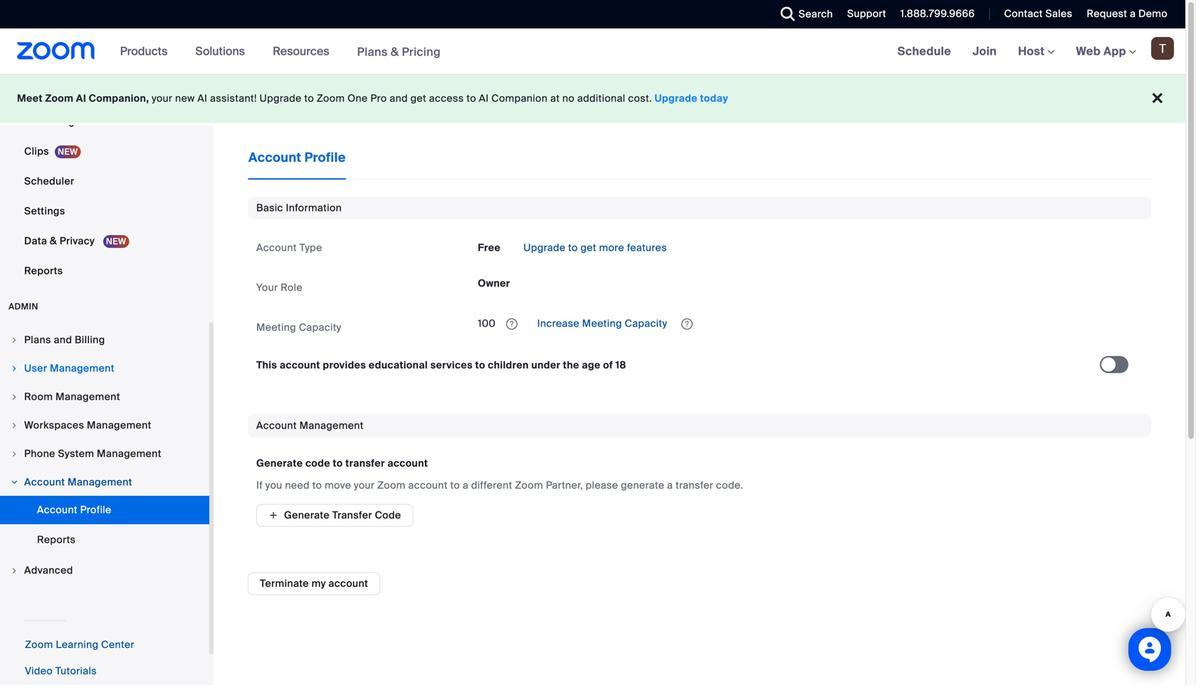 Task type: locate. For each thing, give the bounding box(es) containing it.
0 horizontal spatial account profile
[[37, 504, 112, 517]]

0 vertical spatial account profile link
[[248, 148, 347, 180]]

generate
[[256, 457, 303, 471], [284, 509, 330, 523]]

right image inside room management menu item
[[10, 393, 19, 402]]

management down billing
[[50, 362, 115, 375]]

application containing 100
[[478, 317, 922, 340]]

cost.
[[628, 92, 652, 105]]

role
[[281, 282, 303, 295]]

code.
[[716, 480, 744, 493]]

account
[[280, 359, 320, 372], [388, 457, 428, 471], [408, 480, 448, 493], [329, 578, 368, 591]]

0 vertical spatial your
[[152, 92, 173, 105]]

terminate my account
[[260, 578, 368, 591]]

profile down account management menu item
[[80, 504, 112, 517]]

right image inside phone system management menu item
[[10, 450, 19, 459]]

reports for 1st reports link
[[24, 265, 63, 278]]

1 vertical spatial account management
[[24, 476, 132, 489]]

ai left companion
[[479, 92, 489, 105]]

to right "need" on the left bottom of page
[[313, 480, 322, 493]]

account right the my
[[329, 578, 368, 591]]

right image left the "room"
[[10, 393, 19, 402]]

profile for account profile link to the bottom
[[80, 504, 112, 517]]

1 vertical spatial reports link
[[0, 526, 209, 555]]

0 vertical spatial get
[[411, 92, 427, 105]]

to left more
[[568, 242, 578, 255]]

reports link down data & privacy link at the left of the page
[[0, 257, 209, 286]]

0 horizontal spatial upgrade
[[260, 92, 302, 105]]

plans inside menu item
[[24, 334, 51, 347]]

zoom left one at the top
[[317, 92, 345, 105]]

profile
[[305, 150, 346, 166], [80, 504, 112, 517]]

1 vertical spatial generate
[[284, 509, 330, 523]]

tutorials
[[55, 665, 97, 678]]

upgrade to get more features
[[524, 242, 667, 255]]

your inside "main content" main content
[[354, 480, 375, 493]]

sales
[[1046, 7, 1073, 20]]

account profile inside "main content" main content
[[249, 150, 346, 166]]

1 vertical spatial right image
[[10, 479, 19, 487]]

billing
[[75, 334, 105, 347]]

0 horizontal spatial plans
[[24, 334, 51, 347]]

account profile for account profile link to the bottom
[[37, 504, 112, 517]]

plans for plans & pricing
[[357, 44, 388, 59]]

phone system management menu item
[[0, 441, 209, 468]]

your
[[256, 282, 278, 295]]

main content main content
[[214, 125, 1186, 686]]

type
[[300, 242, 322, 255]]

1 right image from the top
[[10, 336, 19, 345]]

right image
[[10, 336, 19, 345], [10, 365, 19, 373], [10, 393, 19, 402], [10, 422, 19, 430], [10, 567, 19, 576]]

and inside menu item
[[54, 334, 72, 347]]

1 horizontal spatial your
[[354, 480, 375, 493]]

1 horizontal spatial upgrade
[[524, 242, 566, 255]]

0 vertical spatial account profile
[[249, 150, 346, 166]]

right image for account
[[10, 479, 19, 487]]

resources
[[273, 44, 330, 59]]

basic information
[[256, 202, 342, 215]]

upgrade right free
[[524, 242, 566, 255]]

plans inside product information navigation
[[357, 44, 388, 59]]

right image left workspaces
[[10, 422, 19, 430]]

data & privacy link
[[0, 227, 209, 256]]

today
[[700, 92, 729, 105]]

reports inside account management menu
[[37, 534, 76, 547]]

one
[[348, 92, 368, 105]]

workspaces
[[24, 419, 84, 432]]

1 horizontal spatial account profile link
[[248, 148, 347, 180]]

& for plans
[[391, 44, 399, 59]]

learn more about increasing meeting capacity image
[[677, 318, 697, 331]]

account management
[[256, 420, 364, 433], [24, 476, 132, 489]]

transfer left code.
[[676, 480, 714, 493]]

web
[[1077, 44, 1101, 59]]

management up "workspaces management" on the left
[[56, 391, 120, 404]]

terminate
[[260, 578, 309, 591]]

1 horizontal spatial a
[[667, 480, 673, 493]]

1 vertical spatial your
[[354, 480, 375, 493]]

profile inside "main content" main content
[[305, 150, 346, 166]]

ai up recordings link
[[76, 92, 86, 105]]

information
[[286, 202, 342, 215]]

zoom up recordings
[[45, 92, 74, 105]]

management for user management menu item
[[50, 362, 115, 375]]

0 horizontal spatial transfer
[[346, 457, 385, 471]]

1 horizontal spatial transfer
[[676, 480, 714, 493]]

right image left advanced
[[10, 567, 19, 576]]

0 vertical spatial profile
[[305, 150, 346, 166]]

room management
[[24, 391, 120, 404]]

products button
[[120, 28, 174, 74]]

account profile
[[249, 150, 346, 166], [37, 504, 112, 517]]

4 right image from the top
[[10, 422, 19, 430]]

plans up the user
[[24, 334, 51, 347]]

1 right image from the top
[[10, 450, 19, 459]]

please
[[586, 480, 619, 493]]

1 vertical spatial reports
[[37, 534, 76, 547]]

ai right "new"
[[198, 92, 207, 105]]

get left more
[[581, 242, 597, 255]]

access
[[429, 92, 464, 105]]

1 horizontal spatial account profile
[[249, 150, 346, 166]]

meeting up the this
[[256, 321, 296, 335]]

account up 'code'
[[388, 457, 428, 471]]

0 horizontal spatial &
[[50, 235, 57, 248]]

0 vertical spatial transfer
[[346, 457, 385, 471]]

meeting up the of
[[582, 317, 622, 330]]

zoom up 'code'
[[378, 480, 406, 493]]

account profile down account management menu item
[[37, 504, 112, 517]]

0 horizontal spatial ai
[[76, 92, 86, 105]]

plans & pricing link
[[357, 44, 441, 59], [357, 44, 441, 59]]

right image inside user management menu item
[[10, 365, 19, 373]]

get left access
[[411, 92, 427, 105]]

1 vertical spatial account profile link
[[0, 496, 209, 525]]

upgrade right cost.
[[655, 92, 698, 105]]

features
[[627, 242, 667, 255]]

0 vertical spatial reports
[[24, 265, 63, 278]]

profile up information
[[305, 150, 346, 166]]

generate transfer code
[[284, 509, 401, 523]]

reports for 2nd reports link
[[37, 534, 76, 547]]

contact sales link
[[994, 0, 1077, 28], [1005, 7, 1073, 20]]

5 right image from the top
[[10, 567, 19, 576]]

need
[[285, 480, 310, 493]]

your inside meet zoom ai companion, footer
[[152, 92, 173, 105]]

zoom up video
[[25, 639, 53, 652]]

1 vertical spatial profile
[[80, 504, 112, 517]]

zoom inside side navigation navigation
[[25, 639, 53, 652]]

1 vertical spatial transfer
[[676, 480, 714, 493]]

meetings navigation
[[887, 28, 1186, 75]]

1.888.799.9666 button
[[890, 0, 979, 28], [901, 7, 975, 20]]

0 horizontal spatial and
[[54, 334, 72, 347]]

1 horizontal spatial plans
[[357, 44, 388, 59]]

1 vertical spatial &
[[50, 235, 57, 248]]

zoom
[[45, 92, 74, 105], [317, 92, 345, 105], [378, 480, 406, 493], [515, 480, 543, 493], [25, 639, 53, 652]]

web app button
[[1077, 44, 1137, 59]]

children
[[488, 359, 529, 372]]

reports up advanced
[[37, 534, 76, 547]]

increase meeting capacity
[[535, 317, 670, 330]]

banner
[[0, 28, 1186, 75]]

generate for generate code to transfer account
[[256, 457, 303, 471]]

capacity left learn more about increasing meeting capacity image
[[625, 317, 668, 330]]

& right data
[[50, 235, 57, 248]]

1 vertical spatial account profile
[[37, 504, 112, 517]]

host button
[[1019, 44, 1055, 59]]

a right generate
[[667, 480, 673, 493]]

right image
[[10, 450, 19, 459], [10, 479, 19, 487]]

management for account management menu item
[[68, 476, 132, 489]]

management up generate code to transfer account
[[300, 420, 364, 433]]

video tutorials
[[25, 665, 97, 678]]

account management menu
[[0, 496, 209, 556]]

transfer up move
[[346, 457, 385, 471]]

room
[[24, 391, 53, 404]]

generate inside generate transfer code button
[[284, 509, 330, 523]]

schedule
[[898, 44, 952, 59]]

2 horizontal spatial ai
[[479, 92, 489, 105]]

right image down admin
[[10, 336, 19, 345]]

transfer
[[346, 457, 385, 471], [676, 480, 714, 493]]

solutions
[[195, 44, 245, 59]]

account down account management menu item
[[37, 504, 78, 517]]

and left billing
[[54, 334, 72, 347]]

account profile for account profile link to the top
[[249, 150, 346, 166]]

meeting
[[582, 317, 622, 330], [256, 321, 296, 335]]

3 right image from the top
[[10, 393, 19, 402]]

1 horizontal spatial get
[[581, 242, 597, 255]]

0 horizontal spatial account management
[[24, 476, 132, 489]]

generate down "need" on the left bottom of page
[[284, 509, 330, 523]]

right image inside workspaces management menu item
[[10, 422, 19, 430]]

1 ai from the left
[[76, 92, 86, 105]]

resources button
[[273, 28, 336, 74]]

generate for generate transfer code
[[284, 509, 330, 523]]

1 horizontal spatial account management
[[256, 420, 364, 433]]

0 vertical spatial and
[[390, 92, 408, 105]]

right image left the user
[[10, 365, 19, 373]]

profile inside account management menu
[[80, 504, 112, 517]]

1 horizontal spatial &
[[391, 44, 399, 59]]

reports inside personal menu menu
[[24, 265, 63, 278]]

plans
[[357, 44, 388, 59], [24, 334, 51, 347]]

& for data
[[50, 235, 57, 248]]

reports link
[[0, 257, 209, 286], [0, 526, 209, 555]]

generate up you
[[256, 457, 303, 471]]

free
[[478, 242, 501, 255]]

2 right image from the top
[[10, 479, 19, 487]]

2 horizontal spatial upgrade
[[655, 92, 698, 105]]

0 horizontal spatial profile
[[80, 504, 112, 517]]

join link
[[962, 28, 1008, 74]]

plans up meet zoom ai companion, your new ai assistant! upgrade to zoom one pro and get access to ai companion at no additional cost. upgrade today
[[357, 44, 388, 59]]

management down phone system management menu item
[[68, 476, 132, 489]]

account
[[249, 150, 302, 166], [256, 242, 297, 255], [256, 420, 297, 433], [24, 476, 65, 489], [37, 504, 78, 517]]

services
[[431, 359, 473, 372]]

account profile link
[[248, 148, 347, 180], [0, 496, 209, 525]]

0 vertical spatial reports link
[[0, 257, 209, 286]]

right image inside advanced menu item
[[10, 567, 19, 576]]

and right the pro
[[390, 92, 408, 105]]

management inside menu item
[[68, 476, 132, 489]]

zoom logo image
[[17, 42, 95, 60]]

account up basic
[[249, 150, 302, 166]]

and inside meet zoom ai companion, footer
[[390, 92, 408, 105]]

1 vertical spatial get
[[581, 242, 597, 255]]

0 horizontal spatial your
[[152, 92, 173, 105]]

0 vertical spatial generate
[[256, 457, 303, 471]]

1 horizontal spatial ai
[[198, 92, 207, 105]]

account profile inside account management menu
[[37, 504, 112, 517]]

pro
[[371, 92, 387, 105]]

& left the pricing
[[391, 44, 399, 59]]

generate code to transfer account
[[256, 457, 428, 471]]

application
[[478, 317, 922, 340]]

under
[[532, 359, 561, 372]]

1 vertical spatial and
[[54, 334, 72, 347]]

settings link
[[0, 197, 209, 226]]

web app
[[1077, 44, 1127, 59]]

capacity up provides
[[299, 321, 342, 335]]

account profile up basic information
[[249, 150, 346, 166]]

0 vertical spatial plans
[[357, 44, 388, 59]]

account management up code at left
[[256, 420, 364, 433]]

account management down system
[[24, 476, 132, 489]]

1 reports link from the top
[[0, 257, 209, 286]]

owner
[[478, 277, 510, 290]]

reports link up advanced menu item
[[0, 526, 209, 555]]

0 horizontal spatial get
[[411, 92, 427, 105]]

account profile link down phone system management menu item
[[0, 496, 209, 525]]

workspaces management
[[24, 419, 152, 432]]

workspaces management menu item
[[0, 412, 209, 439]]

your left "new"
[[152, 92, 173, 105]]

0 vertical spatial &
[[391, 44, 399, 59]]

search button
[[771, 0, 837, 28]]

& inside data & privacy link
[[50, 235, 57, 248]]

management down room management menu item
[[87, 419, 152, 432]]

no
[[563, 92, 575, 105]]

account down phone
[[24, 476, 65, 489]]

demo
[[1139, 7, 1168, 20]]

0 vertical spatial right image
[[10, 450, 19, 459]]

0 vertical spatial account management
[[256, 420, 364, 433]]

add image
[[269, 510, 279, 523]]

1 horizontal spatial profile
[[305, 150, 346, 166]]

right image inside account management menu item
[[10, 479, 19, 487]]

1 horizontal spatial and
[[390, 92, 408, 105]]

request
[[1087, 7, 1128, 20]]

upgrade down product information navigation
[[260, 92, 302, 105]]

plans and billing menu item
[[0, 327, 209, 354]]

2 right image from the top
[[10, 365, 19, 373]]

meeting capacity
[[256, 321, 342, 335]]

management
[[50, 362, 115, 375], [56, 391, 120, 404], [87, 419, 152, 432], [300, 420, 364, 433], [97, 448, 162, 461], [68, 476, 132, 489]]

0 horizontal spatial account profile link
[[0, 496, 209, 525]]

increase
[[538, 317, 580, 330]]

pricing
[[402, 44, 441, 59]]

management for workspaces management menu item
[[87, 419, 152, 432]]

right image for workspaces
[[10, 422, 19, 430]]

right image inside plans and billing menu item
[[10, 336, 19, 345]]

profile picture image
[[1152, 37, 1175, 60]]

partner,
[[546, 480, 583, 493]]

1 vertical spatial plans
[[24, 334, 51, 347]]

request a demo link
[[1077, 0, 1186, 28], [1087, 7, 1168, 20]]

account inside account management menu
[[37, 504, 78, 517]]

reports down data
[[24, 265, 63, 278]]

your right move
[[354, 480, 375, 493]]

settings
[[24, 205, 65, 218]]

a left demo
[[1130, 7, 1136, 20]]

a left different at the left bottom of page
[[463, 480, 469, 493]]

account profile link up basic information
[[248, 148, 347, 180]]

account inside account management menu item
[[24, 476, 65, 489]]

get inside "main content" main content
[[581, 242, 597, 255]]

& inside product information navigation
[[391, 44, 399, 59]]



Task type: vqa. For each thing, say whether or not it's contained in the screenshot.
top transfer
yes



Task type: describe. For each thing, give the bounding box(es) containing it.
right image for plans
[[10, 336, 19, 345]]

0 horizontal spatial capacity
[[299, 321, 342, 335]]

account type
[[256, 242, 322, 255]]

personal menu menu
[[0, 0, 209, 287]]

solutions button
[[195, 28, 252, 74]]

to right access
[[467, 92, 476, 105]]

clips link
[[0, 137, 209, 166]]

side navigation navigation
[[0, 0, 214, 686]]

search
[[799, 7, 833, 21]]

account right the this
[[280, 359, 320, 372]]

you
[[266, 480, 283, 493]]

additional
[[578, 92, 626, 105]]

right image for phone
[[10, 450, 19, 459]]

plans and billing
[[24, 334, 105, 347]]

code
[[306, 457, 330, 471]]

age
[[582, 359, 601, 372]]

clips
[[24, 145, 49, 158]]

account up you
[[256, 420, 297, 433]]

1 horizontal spatial capacity
[[625, 317, 668, 330]]

meet
[[17, 92, 43, 105]]

user management
[[24, 362, 115, 375]]

2 horizontal spatial a
[[1130, 7, 1136, 20]]

phone
[[24, 448, 55, 461]]

account management menu item
[[0, 469, 209, 496]]

management for room management menu item
[[56, 391, 120, 404]]

to right code at left
[[333, 457, 343, 471]]

data & privacy
[[24, 235, 97, 248]]

more
[[599, 242, 625, 255]]

meet zoom ai companion, footer
[[0, 74, 1186, 123]]

schedule link
[[887, 28, 962, 74]]

if you need to move your zoom account to a different zoom partner, please generate a transfer code.
[[256, 480, 744, 493]]

terminate my account button
[[248, 573, 380, 596]]

zoom learning center
[[25, 639, 134, 652]]

the
[[563, 359, 580, 372]]

upgrade inside "main content" main content
[[524, 242, 566, 255]]

system
[[58, 448, 94, 461]]

phone system management
[[24, 448, 162, 461]]

1.888.799.9666
[[901, 7, 975, 20]]

0 horizontal spatial meeting
[[256, 321, 296, 335]]

my
[[312, 578, 326, 591]]

2 reports link from the top
[[0, 526, 209, 555]]

basic
[[256, 202, 283, 215]]

management down workspaces management menu item
[[97, 448, 162, 461]]

application inside "main content" main content
[[478, 317, 922, 340]]

help info, meeting capacity image
[[502, 318, 522, 331]]

plans & pricing
[[357, 44, 441, 59]]

this
[[256, 359, 277, 372]]

100
[[478, 317, 499, 330]]

18
[[616, 359, 627, 372]]

privacy
[[60, 235, 95, 248]]

advanced menu item
[[0, 558, 209, 585]]

support
[[848, 7, 887, 20]]

host
[[1019, 44, 1048, 59]]

at
[[551, 92, 560, 105]]

admin menu menu
[[0, 327, 209, 586]]

companion
[[492, 92, 548, 105]]

video tutorials link
[[25, 665, 97, 678]]

learning
[[56, 639, 99, 652]]

account left different at the left bottom of page
[[408, 480, 448, 493]]

center
[[101, 639, 134, 652]]

0 horizontal spatial a
[[463, 480, 469, 493]]

admin
[[9, 301, 38, 312]]

to down resources dropdown button
[[304, 92, 314, 105]]

code
[[375, 509, 401, 523]]

companion,
[[89, 92, 149, 105]]

plans for plans and billing
[[24, 334, 51, 347]]

to left different at the left bottom of page
[[451, 480, 460, 493]]

upgrade today link
[[655, 92, 729, 105]]

provides
[[323, 359, 366, 372]]

to left children
[[475, 359, 486, 372]]

if
[[256, 480, 263, 493]]

account management inside "main content" main content
[[256, 420, 364, 433]]

recordings link
[[0, 108, 209, 136]]

data
[[24, 235, 47, 248]]

3 ai from the left
[[479, 92, 489, 105]]

product information navigation
[[109, 28, 452, 75]]

right image for room
[[10, 393, 19, 402]]

scheduler
[[24, 175, 74, 188]]

generate transfer code button
[[256, 505, 413, 528]]

this account provides educational services to children under the age of 18
[[256, 359, 627, 372]]

room management menu item
[[0, 384, 209, 411]]

products
[[120, 44, 168, 59]]

educational
[[369, 359, 428, 372]]

get inside meet zoom ai companion, footer
[[411, 92, 427, 105]]

management inside "main content" main content
[[300, 420, 364, 433]]

move
[[325, 480, 351, 493]]

profile for account profile link to the top
[[305, 150, 346, 166]]

account inside 'terminate my account' button
[[329, 578, 368, 591]]

account left type
[[256, 242, 297, 255]]

scheduler link
[[0, 167, 209, 196]]

video
[[25, 665, 53, 678]]

right image for user
[[10, 365, 19, 373]]

of
[[603, 359, 613, 372]]

account management inside menu item
[[24, 476, 132, 489]]

banner containing products
[[0, 28, 1186, 75]]

zoom left "partner,"
[[515, 480, 543, 493]]

meet zoom ai companion, your new ai assistant! upgrade to zoom one pro and get access to ai companion at no additional cost. upgrade today
[[17, 92, 729, 105]]

1 horizontal spatial meeting
[[582, 317, 622, 330]]

increase meeting capacity link
[[535, 317, 670, 330]]

zoom learning center link
[[25, 639, 134, 652]]

2 ai from the left
[[198, 92, 207, 105]]

recordings
[[24, 115, 80, 128]]

user management menu item
[[0, 355, 209, 383]]

contact sales
[[1005, 7, 1073, 20]]

user
[[24, 362, 47, 375]]

contact
[[1005, 7, 1043, 20]]

your role
[[256, 282, 303, 295]]



